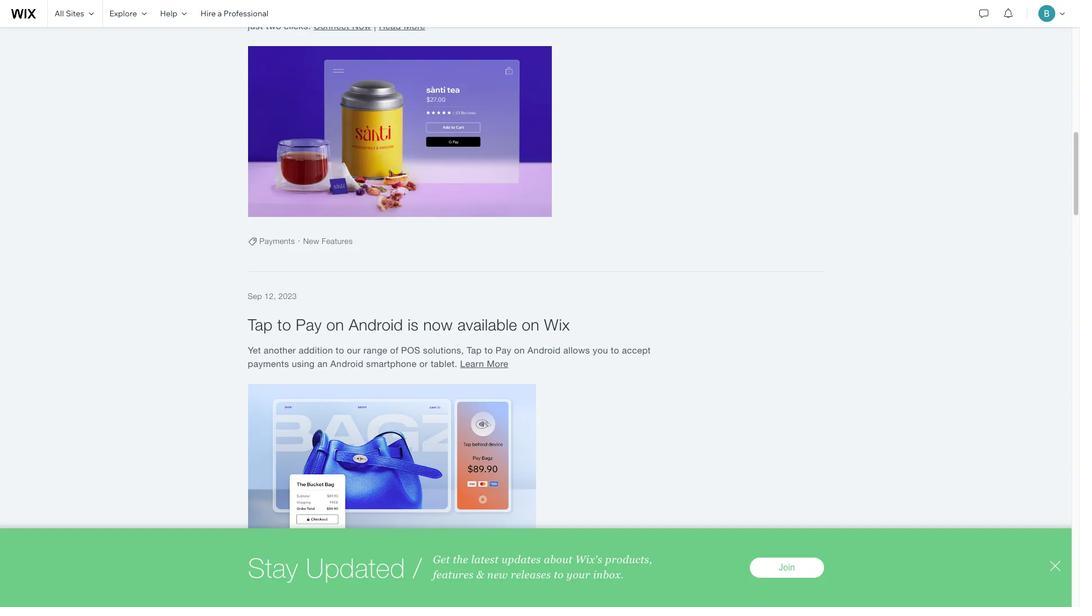 Task type: vqa. For each thing, say whether or not it's contained in the screenshot.
Professional
yes



Task type: locate. For each thing, give the bounding box(es) containing it.
sites
[[66, 8, 84, 19]]

hire
[[201, 8, 216, 19]]

professional
[[224, 8, 269, 19]]

all sites
[[55, 8, 84, 19]]

a
[[218, 8, 222, 19]]

help button
[[153, 0, 194, 27]]



Task type: describe. For each thing, give the bounding box(es) containing it.
all
[[55, 8, 64, 19]]

hire a professional link
[[194, 0, 275, 27]]

help
[[160, 8, 178, 19]]

explore
[[110, 8, 137, 19]]

hire a professional
[[201, 8, 269, 19]]



